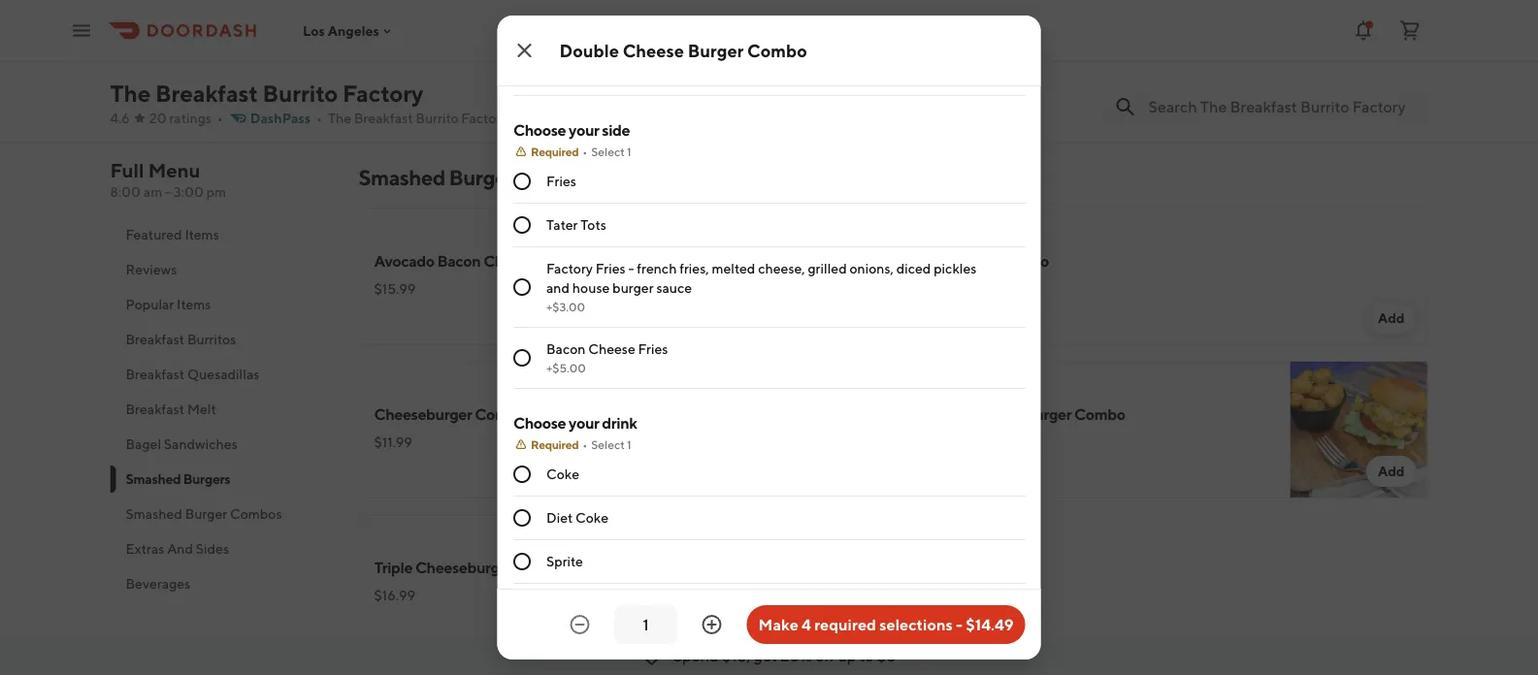Task type: describe. For each thing, give the bounding box(es) containing it.
full
[[110, 159, 144, 182]]

to
[[860, 647, 874, 665]]

add for triple cheeseburger combo
[[836, 617, 862, 633]]

avocado bacon cheeseburger combo
[[374, 252, 635, 270]]

• inside choose your side "group"
[[582, 145, 587, 158]]

close double cheese burger combo image
[[513, 39, 536, 62]]

3:00
[[174, 184, 204, 200]]

8:00
[[110, 184, 141, 200]]

4
[[802, 616, 811, 634]]

french
[[636, 261, 676, 277]]

burrito for the breakfast burrito factory
[[263, 79, 338, 107]]

popular items
[[126, 297, 211, 313]]

popular items button
[[110, 287, 335, 322]]

+$3.00 inside factory fries - french fries, melted cheese, grilled onions, diced pickles and house burger sauce +$3.00
[[546, 300, 585, 314]]

factory fries - french fries, melted cheese, grilled onions, diced pickles and house burger sauce +$3.00
[[546, 261, 976, 314]]

triple cheeseburger combo image
[[748, 514, 886, 652]]

ratings
[[169, 110, 211, 126]]

factory for the breakfast burrito factory •
[[461, 110, 508, 126]]

Item Search search field
[[1149, 96, 1413, 117]]

4.6
[[110, 110, 130, 126]]

cheese, inside factory fries - french fries, melted cheese, grilled onions, diced pickles and house burger sauce +$3.00
[[758, 261, 805, 277]]

triple cheeseburger combo
[[374, 559, 567, 577]]

spend
[[673, 647, 719, 665]]

- for make
[[956, 616, 963, 634]]

add for avocado bacon cheeseburger
[[836, 89, 862, 105]]

$15,
[[722, 647, 751, 665]]

0 vertical spatial cheese
[[623, 40, 684, 61]]

breakfast melt
[[126, 401, 216, 417]]

required for choose your side
[[530, 145, 578, 158]]

avocado inside group
[[575, 48, 630, 64]]

20
[[149, 110, 167, 126]]

$5
[[877, 647, 896, 665]]

$10.99
[[917, 281, 959, 297]]

reviews button
[[110, 252, 335, 287]]

choose your drink group
[[513, 413, 1025, 628]]

add button for avocado bacon cheeseburger
[[824, 82, 874, 113]]

cheeseburger inside avocado bacon cheeseburger smashed beef patties with american cheese, house sauce $11.99
[[484, 21, 582, 39]]

extras
[[126, 541, 164, 557]]

make 4 required selections - $14.49 button
[[747, 606, 1025, 645]]

melt
[[187, 401, 216, 417]]

Fries radio
[[513, 173, 530, 190]]

$14.49
[[966, 616, 1014, 634]]

choose your side group
[[513, 119, 1025, 389]]

double inside dialog
[[560, 40, 619, 61]]

your for side
[[568, 121, 599, 139]]

0 horizontal spatial fries
[[546, 173, 576, 189]]

extras and sides button
[[110, 532, 335, 567]]

decrease quantity by 1 image
[[568, 613, 592, 637]]

breakfast melt button
[[110, 392, 335, 427]]

$15.99
[[374, 281, 416, 297]]

the for the breakfast burrito factory
[[110, 79, 151, 107]]

$16.99
[[374, 588, 415, 604]]

the for the breakfast burrito factory •
[[328, 110, 351, 126]]

the breakfast burrito factory •
[[328, 110, 521, 126]]

avocado bacon cheeseburger smashed beef patties with american cheese, house sauce $11.99
[[374, 21, 728, 85]]

sandwiches
[[164, 436, 238, 452]]

popular
[[126, 297, 174, 313]]

avocado for smashed
[[374, 21, 435, 39]]

angeles
[[328, 23, 379, 39]]

pm
[[206, 184, 226, 200]]

add avocado
[[546, 48, 630, 64]]

burrito for the breakfast burrito factory •
[[416, 110, 459, 126]]

tots
[[580, 217, 606, 233]]

burger inside button
[[185, 506, 227, 522]]

items for popular items
[[177, 297, 211, 313]]

your for drink
[[568, 414, 599, 432]]

grilled
[[808, 261, 847, 277]]

sides
[[196, 541, 229, 557]]

hamburger combo
[[917, 252, 1049, 270]]

2 vertical spatial cheese
[[970, 405, 1022, 424]]

Coke radio
[[513, 466, 530, 483]]

add for double cheese burger combo
[[1378, 463, 1405, 479]]

20 ratings •
[[149, 110, 223, 126]]

Sprite radio
[[513, 553, 530, 571]]

20%
[[781, 647, 812, 665]]

dashpass
[[250, 110, 311, 126]]

smashed down the breakfast burrito factory •
[[359, 165, 445, 190]]

bagel sandwiches
[[126, 436, 238, 452]]

bagel sandwiches button
[[110, 427, 335, 462]]

and
[[546, 280, 569, 296]]

avocado bacon cheeseburger image
[[748, 0, 886, 124]]

los angeles
[[303, 23, 379, 39]]

extras and sides
[[126, 541, 229, 557]]

double cheese burger combo image
[[1290, 361, 1428, 499]]

• up fries radio
[[516, 110, 521, 126]]

hamburger
[[917, 252, 995, 270]]

american
[[540, 46, 600, 62]]

• right dashpass
[[317, 110, 322, 126]]

smashed burger combos button
[[110, 497, 335, 532]]

sprite
[[546, 554, 583, 570]]

triple
[[374, 559, 413, 577]]

$11.99 inside avocado bacon cheeseburger smashed beef patties with american cheese, house sauce $11.99
[[374, 69, 412, 85]]

increase quantity by 1 image
[[700, 613, 724, 637]]

tater tots
[[546, 217, 606, 233]]

avocado for combo
[[374, 252, 435, 270]]

breakfast up ratings
[[155, 79, 258, 107]]

- for full
[[165, 184, 171, 200]]

fries,
[[679, 261, 709, 277]]

smashed inside avocado bacon cheeseburger smashed beef patties with american cheese, house sauce $11.99
[[374, 46, 431, 62]]

beverages
[[126, 576, 190, 592]]

bacon for avocado bacon cheeseburger combo
[[437, 252, 481, 270]]

up
[[838, 647, 856, 665]]

quesadillas
[[187, 366, 259, 382]]

onions,
[[849, 261, 893, 277]]

full menu 8:00 am - 3:00 pm
[[110, 159, 226, 200]]

breakfast quesadillas
[[126, 366, 259, 382]]

menu
[[148, 159, 201, 182]]

0 items, open order cart image
[[1399, 19, 1422, 42]]

featured
[[126, 227, 182, 243]]

featured items
[[126, 227, 219, 243]]

add avocado group
[[513, 0, 1025, 96]]

open menu image
[[70, 19, 93, 42]]

los
[[303, 23, 325, 39]]

diet
[[546, 510, 572, 526]]

breakfast down angeles
[[354, 110, 413, 126]]

beverages button
[[110, 567, 335, 602]]

side
[[602, 121, 630, 139]]

the breakfast burrito factory
[[110, 79, 423, 107]]

make
[[759, 616, 799, 634]]

+$5.00
[[546, 361, 586, 375]]

breakfast for burritos
[[126, 331, 185, 347]]

bagel
[[126, 436, 161, 452]]



Task type: locate. For each thing, give the bounding box(es) containing it.
• select 1 for side
[[582, 145, 631, 158]]

your
[[568, 121, 599, 139], [568, 414, 599, 432]]

choose inside choose your side "group"
[[513, 121, 566, 139]]

coke right coke option
[[546, 466, 579, 482]]

required
[[814, 616, 876, 634]]

1 vertical spatial avocado
[[575, 48, 630, 64]]

select down side
[[591, 145, 624, 158]]

reviews
[[126, 262, 177, 278]]

1 required from the top
[[530, 145, 578, 158]]

0 vertical spatial avocado
[[374, 21, 435, 39]]

0 horizontal spatial sauce
[[656, 280, 692, 296]]

burgers
[[183, 471, 230, 487]]

required down the choose your side
[[530, 145, 578, 158]]

diet coke
[[546, 510, 608, 526]]

smashed burger combos up tater tots option
[[359, 165, 597, 190]]

1 1 from the top
[[627, 145, 631, 158]]

burger
[[688, 40, 744, 61], [449, 165, 514, 190], [1025, 405, 1072, 424], [185, 506, 227, 522]]

bacon
[[437, 21, 481, 39], [437, 252, 481, 270], [546, 341, 585, 357]]

0 vertical spatial coke
[[546, 466, 579, 482]]

•
[[217, 110, 223, 126], [317, 110, 322, 126], [516, 110, 521, 126], [582, 145, 587, 158], [582, 438, 587, 451]]

0 horizontal spatial cheese,
[[602, 46, 650, 62]]

2 vertical spatial -
[[956, 616, 963, 634]]

1 vertical spatial fries
[[595, 261, 625, 277]]

off
[[815, 647, 835, 665]]

burrito
[[263, 79, 338, 107], [416, 110, 459, 126]]

1 $11.99 from the top
[[374, 69, 412, 85]]

items up breakfast burritos at the left of page
[[177, 297, 211, 313]]

select for drink
[[591, 438, 624, 451]]

breakfast
[[155, 79, 258, 107], [354, 110, 413, 126], [126, 331, 185, 347], [126, 366, 185, 382], [126, 401, 185, 417]]

melted
[[711, 261, 755, 277]]

your left drink
[[568, 414, 599, 432]]

• select 1
[[582, 145, 631, 158], [582, 438, 631, 451]]

fries inside factory fries - french fries, melted cheese, grilled onions, diced pickles and house burger sauce +$3.00
[[595, 261, 625, 277]]

2 vertical spatial avocado
[[374, 252, 435, 270]]

0 horizontal spatial the
[[110, 79, 151, 107]]

bacon inside avocado bacon cheeseburger smashed beef patties with american cheese, house sauce $11.99
[[437, 21, 481, 39]]

1 your from the top
[[568, 121, 599, 139]]

1 horizontal spatial double cheese burger combo
[[917, 405, 1126, 424]]

items for featured items
[[185, 227, 219, 243]]

0 vertical spatial burrito
[[263, 79, 338, 107]]

double
[[560, 40, 619, 61], [917, 405, 967, 424]]

your inside "group"
[[568, 121, 599, 139]]

the right the dashpass •
[[328, 110, 351, 126]]

avocado up side
[[575, 48, 630, 64]]

avocado up beef
[[374, 21, 435, 39]]

breakfast up bagel
[[126, 401, 185, 417]]

• select 1 inside choose your side "group"
[[582, 145, 631, 158]]

0 vertical spatial factory
[[343, 79, 423, 107]]

select for side
[[591, 145, 624, 158]]

1 vertical spatial items
[[177, 297, 211, 313]]

avocado
[[374, 21, 435, 39], [575, 48, 630, 64], [374, 252, 435, 270]]

sauce inside avocado bacon cheeseburger smashed beef patties with american cheese, house sauce $11.99
[[692, 46, 728, 62]]

1 horizontal spatial house
[[652, 46, 690, 62]]

items inside button
[[185, 227, 219, 243]]

drink
[[602, 414, 637, 432]]

2 +$3.00 from the top
[[546, 300, 585, 314]]

none checkbox inside "add avocado" group
[[513, 56, 530, 74]]

0 vertical spatial items
[[185, 227, 219, 243]]

1 vertical spatial sauce
[[656, 280, 692, 296]]

0 vertical spatial smashed burger combos
[[359, 165, 597, 190]]

cheese
[[623, 40, 684, 61], [588, 341, 635, 357], [970, 405, 1022, 424]]

choose your drink
[[513, 414, 637, 432]]

combo
[[747, 40, 807, 61], [584, 252, 635, 270], [998, 252, 1049, 270], [475, 405, 526, 424], [1075, 405, 1126, 424], [516, 559, 567, 577]]

1 horizontal spatial factory
[[461, 110, 508, 126]]

1 choose from the top
[[513, 121, 566, 139]]

None radio
[[513, 279, 530, 296], [513, 349, 530, 367], [513, 279, 530, 296], [513, 349, 530, 367]]

1 vertical spatial required
[[530, 438, 578, 451]]

1 vertical spatial smashed burger combos
[[126, 506, 282, 522]]

+$3.00 down and
[[546, 300, 585, 314]]

choose up fries radio
[[513, 121, 566, 139]]

• right ratings
[[217, 110, 223, 126]]

0 vertical spatial • select 1
[[582, 145, 631, 158]]

2 vertical spatial fries
[[638, 341, 668, 357]]

cheeseburger combo image
[[748, 361, 886, 499]]

choose inside the choose your drink group
[[513, 414, 566, 432]]

1 vertical spatial cheese
[[588, 341, 635, 357]]

factory inside factory fries - french fries, melted cheese, grilled onions, diced pickles and house burger sauce +$3.00
[[546, 261, 593, 277]]

2 horizontal spatial factory
[[546, 261, 593, 277]]

make 4 required selections - $14.49
[[759, 616, 1014, 634]]

1 vertical spatial +$3.00
[[546, 300, 585, 314]]

0 vertical spatial double cheese burger combo
[[560, 40, 807, 61]]

1 inside choose your side "group"
[[627, 145, 631, 158]]

fries
[[546, 173, 576, 189], [595, 261, 625, 277], [638, 341, 668, 357]]

0 vertical spatial your
[[568, 121, 599, 139]]

• down the choose your side
[[582, 145, 587, 158]]

+$3.00 up american
[[546, 7, 585, 20]]

- left $14.49 on the bottom of page
[[956, 616, 963, 634]]

dashpass •
[[250, 110, 322, 126]]

spend $15, get 20% off up to $5
[[673, 647, 896, 665]]

1 horizontal spatial smashed burger combos
[[359, 165, 597, 190]]

fries down burger at left top
[[638, 341, 668, 357]]

1 vertical spatial $11.99
[[374, 434, 412, 450]]

house inside avocado bacon cheeseburger smashed beef patties with american cheese, house sauce $11.99
[[652, 46, 690, 62]]

1 horizontal spatial double
[[917, 405, 967, 424]]

1 horizontal spatial burrito
[[416, 110, 459, 126]]

• down choose your drink
[[582, 438, 587, 451]]

selections
[[880, 616, 953, 634]]

1 vertical spatial house
[[572, 280, 609, 296]]

0 vertical spatial bacon
[[437, 21, 481, 39]]

items inside button
[[177, 297, 211, 313]]

1
[[627, 145, 631, 158], [627, 438, 631, 451]]

1 vertical spatial double
[[917, 405, 967, 424]]

1 vertical spatial • select 1
[[582, 438, 631, 451]]

smashed burger combos
[[359, 165, 597, 190], [126, 506, 282, 522]]

0 vertical spatial combos
[[518, 165, 597, 190]]

and
[[167, 541, 193, 557]]

cheese, inside avocado bacon cheeseburger smashed beef patties with american cheese, house sauce $11.99
[[602, 46, 650, 62]]

0 horizontal spatial burrito
[[263, 79, 338, 107]]

your left side
[[568, 121, 599, 139]]

smashed
[[374, 46, 431, 62], [359, 165, 445, 190], [126, 471, 181, 487], [126, 506, 182, 522]]

0 vertical spatial -
[[165, 184, 171, 200]]

double cheese burger combo inside double cheese burger combo dialog
[[560, 40, 807, 61]]

0 vertical spatial select
[[591, 145, 624, 158]]

2 your from the top
[[568, 414, 599, 432]]

Diet Coke radio
[[513, 510, 530, 527]]

coke
[[546, 466, 579, 482], [575, 510, 608, 526]]

los angeles button
[[303, 23, 395, 39]]

0 vertical spatial 1
[[627, 145, 631, 158]]

get
[[754, 647, 777, 665]]

1 vertical spatial the
[[328, 110, 351, 126]]

avocado up $15.99
[[374, 252, 435, 270]]

0 horizontal spatial house
[[572, 280, 609, 296]]

breakfast burritos
[[126, 331, 236, 347]]

- up burger at left top
[[628, 261, 634, 277]]

1 vertical spatial bacon
[[437, 252, 481, 270]]

choose your side
[[513, 121, 630, 139]]

breakfast down popular
[[126, 331, 185, 347]]

fries inside bacon cheese fries +$5.00
[[638, 341, 668, 357]]

- inside "full menu 8:00 am - 3:00 pm"
[[165, 184, 171, 200]]

smashed burgers
[[126, 471, 230, 487]]

• select 1 for drink
[[582, 438, 631, 451]]

1 vertical spatial 1
[[627, 438, 631, 451]]

$11.99
[[374, 69, 412, 85], [374, 434, 412, 450]]

cheeseburger combo
[[374, 405, 526, 424]]

required
[[530, 145, 578, 158], [530, 438, 578, 451]]

tater
[[546, 217, 577, 233]]

-
[[165, 184, 171, 200], [628, 261, 634, 277], [956, 616, 963, 634]]

smashed burger combos down burgers
[[126, 506, 282, 522]]

• select 1 inside the choose your drink group
[[582, 438, 631, 451]]

select inside the choose your drink group
[[591, 438, 624, 451]]

notification bell image
[[1352, 19, 1375, 42]]

1 vertical spatial select
[[591, 438, 624, 451]]

1 horizontal spatial the
[[328, 110, 351, 126]]

select down drink
[[591, 438, 624, 451]]

• select 1 down drink
[[582, 438, 631, 451]]

smashed left beef
[[374, 46, 431, 62]]

coke right diet
[[575, 510, 608, 526]]

1 vertical spatial factory
[[461, 110, 508, 126]]

factory down patties
[[461, 110, 508, 126]]

add inside group
[[546, 48, 572, 64]]

cheese inside bacon cheese fries +$5.00
[[588, 341, 635, 357]]

your inside group
[[568, 414, 599, 432]]

with
[[511, 46, 538, 62]]

sauce inside factory fries - french fries, melted cheese, grilled onions, diced pickles and house burger sauce +$3.00
[[656, 280, 692, 296]]

breakfast for quesadillas
[[126, 366, 185, 382]]

• inside the choose your drink group
[[582, 438, 587, 451]]

breakfast burritos button
[[110, 322, 335, 357]]

1 horizontal spatial combos
[[518, 165, 597, 190]]

double cheese burger combo dialog
[[497, 0, 1041, 660]]

fries right fries radio
[[546, 173, 576, 189]]

1 vertical spatial double cheese burger combo
[[917, 405, 1126, 424]]

bacon cheese fries +$5.00
[[546, 341, 668, 375]]

2 1 from the top
[[627, 438, 631, 451]]

0 horizontal spatial factory
[[343, 79, 423, 107]]

burger
[[612, 280, 653, 296]]

house
[[652, 46, 690, 62], [572, 280, 609, 296]]

avocado bacon cheeseburger combo image
[[748, 208, 886, 346]]

• select 1 down side
[[582, 145, 631, 158]]

pickles
[[933, 261, 976, 277]]

burger inside dialog
[[688, 40, 744, 61]]

factory up and
[[546, 261, 593, 277]]

house inside factory fries - french fries, melted cheese, grilled onions, diced pickles and house burger sauce +$3.00
[[572, 280, 609, 296]]

required inside choose your side "group"
[[530, 145, 578, 158]]

+$3.00 inside "add avocado" group
[[546, 7, 585, 20]]

1 vertical spatial combos
[[230, 506, 282, 522]]

0 vertical spatial required
[[530, 145, 578, 158]]

factory
[[343, 79, 423, 107], [461, 110, 508, 126], [546, 261, 593, 277]]

house right add avocado
[[652, 46, 690, 62]]

choose up coke option
[[513, 414, 566, 432]]

factory up the breakfast burrito factory •
[[343, 79, 423, 107]]

- inside button
[[956, 616, 963, 634]]

add button for double cheese burger combo
[[1367, 456, 1417, 487]]

None checkbox
[[513, 56, 530, 74]]

sauce
[[692, 46, 728, 62], [656, 280, 692, 296]]

0 horizontal spatial combos
[[230, 506, 282, 522]]

0 vertical spatial fries
[[546, 173, 576, 189]]

0 vertical spatial double
[[560, 40, 619, 61]]

combos up the tater
[[518, 165, 597, 190]]

smashed inside smashed burger combos button
[[126, 506, 182, 522]]

breakfast up breakfast melt
[[126, 366, 185, 382]]

$11.99 down cheeseburger combo
[[374, 434, 412, 450]]

0 vertical spatial choose
[[513, 121, 566, 139]]

0 vertical spatial house
[[652, 46, 690, 62]]

add button for triple cheeseburger combo
[[824, 610, 874, 641]]

1 down side
[[627, 145, 631, 158]]

Tater Tots radio
[[513, 216, 530, 234]]

breakfast quesadillas button
[[110, 357, 335, 392]]

select inside choose your side "group"
[[591, 145, 624, 158]]

cheeseburger
[[484, 21, 582, 39], [484, 252, 582, 270], [374, 405, 472, 424], [415, 559, 513, 577]]

smashed burger combos inside smashed burger combos button
[[126, 506, 282, 522]]

0 horizontal spatial -
[[165, 184, 171, 200]]

1 vertical spatial cheese,
[[758, 261, 805, 277]]

2 vertical spatial factory
[[546, 261, 593, 277]]

2 horizontal spatial -
[[956, 616, 963, 634]]

double cheese burger combo
[[560, 40, 807, 61], [917, 405, 1126, 424]]

smashed down bagel
[[126, 471, 181, 487]]

burrito up the dashpass •
[[263, 79, 338, 107]]

1 for choose your side
[[627, 145, 631, 158]]

1 vertical spatial coke
[[575, 510, 608, 526]]

2 required from the top
[[530, 438, 578, 451]]

featured items button
[[110, 217, 335, 252]]

combos up extras and sides button
[[230, 506, 282, 522]]

2 horizontal spatial fries
[[638, 341, 668, 357]]

am
[[143, 184, 162, 200]]

cheese,
[[602, 46, 650, 62], [758, 261, 805, 277]]

breakfast inside button
[[126, 401, 185, 417]]

1 down drink
[[627, 438, 631, 451]]

2 vertical spatial bacon
[[546, 341, 585, 357]]

2 $11.99 from the top
[[374, 434, 412, 450]]

1 horizontal spatial fries
[[595, 261, 625, 277]]

1 horizontal spatial sauce
[[692, 46, 728, 62]]

2 select from the top
[[591, 438, 624, 451]]

required inside the choose your drink group
[[530, 438, 578, 451]]

burrito down beef
[[416, 110, 459, 126]]

1 horizontal spatial -
[[628, 261, 634, 277]]

0 horizontal spatial smashed burger combos
[[126, 506, 282, 522]]

0 vertical spatial cheese,
[[602, 46, 650, 62]]

avocado inside avocado bacon cheeseburger smashed beef patties with american cheese, house sauce $11.99
[[374, 21, 435, 39]]

- inside factory fries - french fries, melted cheese, grilled onions, diced pickles and house burger sauce +$3.00
[[628, 261, 634, 277]]

1 horizontal spatial cheese,
[[758, 261, 805, 277]]

combo inside double cheese burger combo dialog
[[747, 40, 807, 61]]

the up 4.6
[[110, 79, 151, 107]]

factory for the breakfast burrito factory
[[343, 79, 423, 107]]

cheese, left grilled
[[758, 261, 805, 277]]

1 • select 1 from the top
[[582, 145, 631, 158]]

select
[[591, 145, 624, 158], [591, 438, 624, 451]]

0 vertical spatial +$3.00
[[546, 7, 585, 20]]

beef
[[434, 46, 463, 62]]

1 inside the choose your drink group
[[627, 438, 631, 451]]

smashed up extras
[[126, 506, 182, 522]]

1 select from the top
[[591, 145, 624, 158]]

bacon inside bacon cheese fries +$5.00
[[546, 341, 585, 357]]

combos
[[518, 165, 597, 190], [230, 506, 282, 522]]

0 vertical spatial sauce
[[692, 46, 728, 62]]

diced
[[896, 261, 931, 277]]

patties
[[465, 46, 508, 62]]

breakfast for melt
[[126, 401, 185, 417]]

2 • select 1 from the top
[[582, 438, 631, 451]]

1 +$3.00 from the top
[[546, 7, 585, 20]]

combos inside button
[[230, 506, 282, 522]]

0 horizontal spatial double
[[560, 40, 619, 61]]

required down choose your drink
[[530, 438, 578, 451]]

- right the am at the top of the page
[[165, 184, 171, 200]]

house right and
[[572, 280, 609, 296]]

Current quantity is 1 number field
[[627, 614, 665, 636]]

choose for choose your drink
[[513, 414, 566, 432]]

1 vertical spatial burrito
[[416, 110, 459, 126]]

0 vertical spatial $11.99
[[374, 69, 412, 85]]

bacon for avocado bacon cheeseburger smashed beef patties with american cheese, house sauce $11.99
[[437, 21, 481, 39]]

$11.99 up the breakfast burrito factory •
[[374, 69, 412, 85]]

1 vertical spatial choose
[[513, 414, 566, 432]]

items up reviews button
[[185, 227, 219, 243]]

+$3.00
[[546, 7, 585, 20], [546, 300, 585, 314]]

0 horizontal spatial double cheese burger combo
[[560, 40, 807, 61]]

0 vertical spatial the
[[110, 79, 151, 107]]

2 choose from the top
[[513, 414, 566, 432]]

choose for choose your side
[[513, 121, 566, 139]]

1 for choose your drink
[[627, 438, 631, 451]]

burritos
[[187, 331, 236, 347]]

1 vertical spatial -
[[628, 261, 634, 277]]

cheese, right american
[[602, 46, 650, 62]]

1 vertical spatial your
[[568, 414, 599, 432]]

fries up burger at left top
[[595, 261, 625, 277]]

required for choose your drink
[[530, 438, 578, 451]]



Task type: vqa. For each thing, say whether or not it's contained in the screenshot.
0.5 mi • 19 min • $0 delivery fee
no



